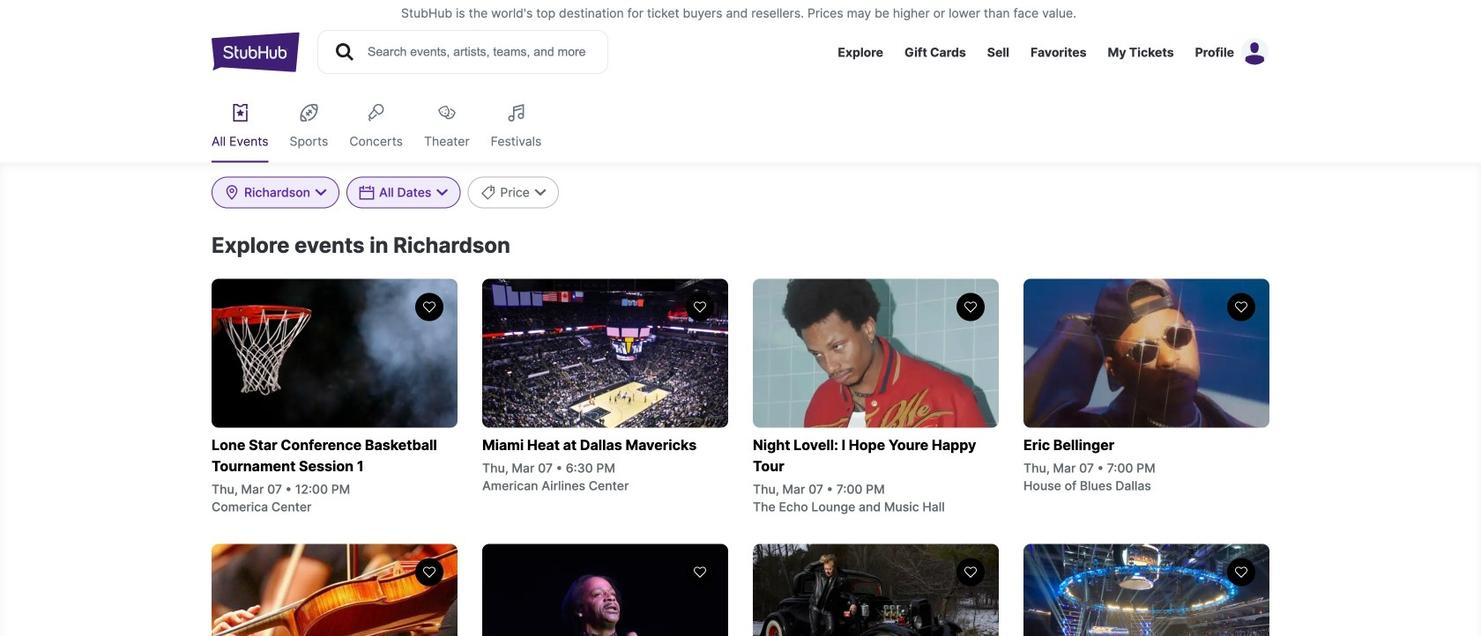 Task type: locate. For each thing, give the bounding box(es) containing it.
None field
[[212, 177, 340, 209], [347, 177, 461, 209], [468, 177, 559, 209], [212, 177, 340, 209], [347, 177, 461, 209], [468, 177, 559, 209]]

stubhub image
[[212, 30, 300, 74]]



Task type: describe. For each thing, give the bounding box(es) containing it.
Search events, artists, teams, and more field
[[366, 42, 592, 62]]



Task type: vqa. For each thing, say whether or not it's contained in the screenshot.
'stubhub' image
yes



